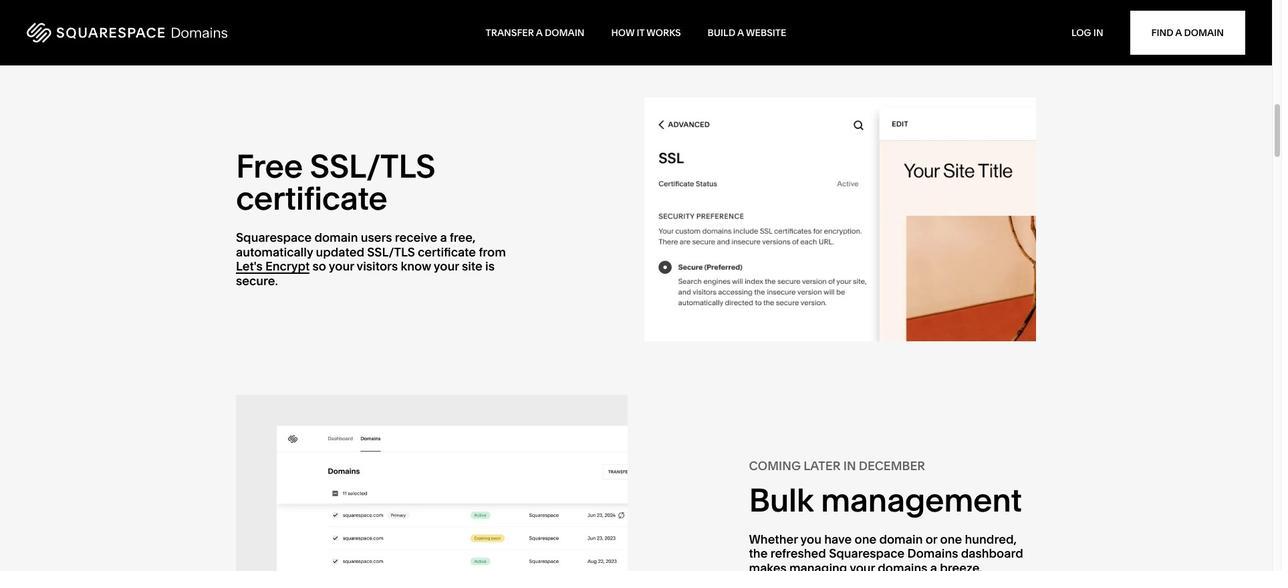 Task type: describe. For each thing, give the bounding box(es) containing it.
ssl/tls inside squarespace domain users receive a free, automatically updated ssl/tls certificate from let's encrypt
[[367, 245, 415, 260]]

a inside squarespace domain users receive a free, automatically updated ssl/tls certificate from let's encrypt
[[440, 230, 447, 246]]

let's
[[236, 259, 263, 274]]

it
[[637, 27, 645, 39]]

coming later in december bulk management
[[749, 459, 1022, 520]]

squarespace logo image
[[27, 23, 227, 43]]

hundred,
[[965, 532, 1017, 547]]

have
[[825, 532, 852, 547]]

ssl/tls inside free ssl/tls certificate
[[310, 147, 435, 186]]

build a website
[[708, 27, 787, 39]]

domains
[[878, 561, 928, 572]]

squarespace domain users receive a free, automatically updated ssl/tls certificate from let's encrypt
[[236, 230, 506, 274]]

website
[[746, 27, 787, 39]]

how it works
[[612, 27, 681, 39]]

automatically
[[236, 245, 313, 260]]

2 one from the left
[[941, 532, 962, 547]]

december
[[859, 459, 926, 474]]

a for find
[[1176, 27, 1182, 39]]

so your visitors know your site is secure.
[[236, 259, 495, 289]]

managing
[[790, 561, 847, 572]]

transfer
[[486, 27, 534, 39]]

or
[[926, 532, 938, 547]]

coming
[[749, 459, 801, 474]]

dashboard
[[961, 546, 1024, 562]]

transfer a domain
[[486, 27, 585, 39]]

log
[[1072, 27, 1092, 39]]

log in link
[[1072, 27, 1104, 39]]

domain right transfer
[[545, 27, 585, 39]]

makes
[[749, 561, 787, 572]]

certificate inside free ssl/tls certificate
[[236, 179, 388, 218]]

a for transfer
[[536, 27, 543, 39]]

how it works link
[[612, 27, 681, 39]]

domain right 'find'
[[1185, 27, 1224, 39]]

is
[[486, 259, 495, 274]]

find a domain
[[1152, 27, 1224, 39]]

a for build
[[738, 27, 744, 39]]



Task type: vqa. For each thing, say whether or not it's contained in the screenshot.
spam,
no



Task type: locate. For each thing, give the bounding box(es) containing it.
your down have
[[850, 561, 875, 572]]

one right or
[[941, 532, 962, 547]]

visitors
[[357, 259, 398, 274]]

log in
[[1072, 27, 1104, 39]]

0 horizontal spatial your
[[329, 259, 354, 274]]

so
[[313, 259, 326, 274]]

free,
[[450, 230, 476, 246]]

0 vertical spatial in
[[1094, 27, 1104, 39]]

works
[[647, 27, 681, 39]]

0 vertical spatial squarespace
[[236, 230, 312, 246]]

1 vertical spatial ssl/tls
[[367, 245, 415, 260]]

build
[[708, 27, 736, 39]]

squarespace right you
[[829, 546, 905, 562]]

one
[[855, 532, 877, 547], [941, 532, 962, 547]]

0 horizontal spatial certificate
[[236, 179, 388, 218]]

squarespace inside squarespace domain users receive a free, automatically updated ssl/tls certificate from let's encrypt
[[236, 230, 312, 246]]

from
[[479, 245, 506, 260]]

in inside coming later in december bulk management
[[844, 459, 856, 474]]

a down or
[[931, 561, 938, 572]]

updated
[[316, 245, 364, 260]]

in
[[1094, 27, 1104, 39], [844, 459, 856, 474]]

0 vertical spatial certificate
[[236, 179, 388, 218]]

a inside whether you have one domain or one hundred, the refreshed squarespace domains dashboard makes managing your domains a breeze.
[[931, 561, 938, 572]]

domain up so
[[315, 230, 358, 246]]

one right have
[[855, 532, 877, 547]]

a left the free,
[[440, 230, 447, 246]]

in right log
[[1094, 27, 1104, 39]]

domain
[[545, 27, 585, 39], [1185, 27, 1224, 39], [315, 230, 358, 246], [880, 532, 923, 547]]

site
[[462, 259, 483, 274]]

1 horizontal spatial certificate
[[418, 245, 476, 260]]

1 horizontal spatial one
[[941, 532, 962, 547]]

1 one from the left
[[855, 532, 877, 547]]

certificate
[[236, 179, 388, 218], [418, 245, 476, 260]]

the
[[749, 546, 768, 562]]

1 vertical spatial certificate
[[418, 245, 476, 260]]

a right transfer
[[536, 27, 543, 39]]

you
[[801, 532, 822, 547]]

1 horizontal spatial squarespace
[[829, 546, 905, 562]]

users
[[361, 230, 392, 246]]

domain inside squarespace domain users receive a free, automatically updated ssl/tls certificate from let's encrypt
[[315, 230, 358, 246]]

squarespace up "let's encrypt" link
[[236, 230, 312, 246]]

certificate inside squarespace domain users receive a free, automatically updated ssl/tls certificate from let's encrypt
[[418, 245, 476, 260]]

certificate left from
[[418, 245, 476, 260]]

1 vertical spatial in
[[844, 459, 856, 474]]

bulk
[[749, 480, 814, 520]]

squarespace
[[236, 230, 312, 246], [829, 546, 905, 562]]

later
[[804, 459, 841, 474]]

your inside whether you have one domain or one hundred, the refreshed squarespace domains dashboard makes managing your domains a breeze.
[[850, 561, 875, 572]]

find a domain link
[[1130, 11, 1246, 55]]

your
[[329, 259, 354, 274], [434, 259, 459, 274], [850, 561, 875, 572]]

ssl/tls
[[310, 147, 435, 186], [367, 245, 415, 260]]

free ssl/tls certificate
[[236, 147, 435, 218]]

squarespace logo link
[[27, 18, 486, 47]]

0 horizontal spatial one
[[855, 532, 877, 547]]

let's encrypt link
[[236, 259, 310, 274]]

know
[[401, 259, 431, 274]]

find
[[1152, 27, 1174, 39]]

whether you have one domain or one hundred, the refreshed squarespace domains dashboard makes managing your domains a breeze.
[[749, 532, 1024, 572]]

secure.
[[236, 273, 278, 289]]

transfer a domain link
[[486, 27, 585, 39]]

a right 'find'
[[1176, 27, 1182, 39]]

1 horizontal spatial your
[[434, 259, 459, 274]]

1 horizontal spatial in
[[1094, 27, 1104, 39]]

how
[[612, 27, 635, 39]]

2 horizontal spatial your
[[850, 561, 875, 572]]

1 vertical spatial squarespace
[[829, 546, 905, 562]]

in right later at the bottom right
[[844, 459, 856, 474]]

a
[[536, 27, 543, 39], [738, 27, 744, 39], [1176, 27, 1182, 39], [440, 230, 447, 246], [931, 561, 938, 572]]

0 horizontal spatial in
[[844, 459, 856, 474]]

domain inside whether you have one domain or one hundred, the refreshed squarespace domains dashboard makes managing your domains a breeze.
[[880, 532, 923, 547]]

squarespace inside whether you have one domain or one hundred, the refreshed squarespace domains dashboard makes managing your domains a breeze.
[[829, 546, 905, 562]]

management
[[821, 480, 1022, 520]]

domain up the domains
[[880, 532, 923, 547]]

breeze.
[[940, 561, 983, 572]]

a right build
[[738, 27, 744, 39]]

your right so
[[329, 259, 354, 274]]

domains
[[908, 546, 959, 562]]

refreshed
[[771, 546, 826, 562]]

build a website link
[[708, 27, 787, 39]]

encrypt
[[265, 259, 310, 274]]

0 vertical spatial ssl/tls
[[310, 147, 435, 186]]

0 horizontal spatial squarespace
[[236, 230, 312, 246]]

certificate up updated
[[236, 179, 388, 218]]

free
[[236, 147, 303, 186]]

your left site
[[434, 259, 459, 274]]

receive
[[395, 230, 437, 246]]

whether
[[749, 532, 798, 547]]



